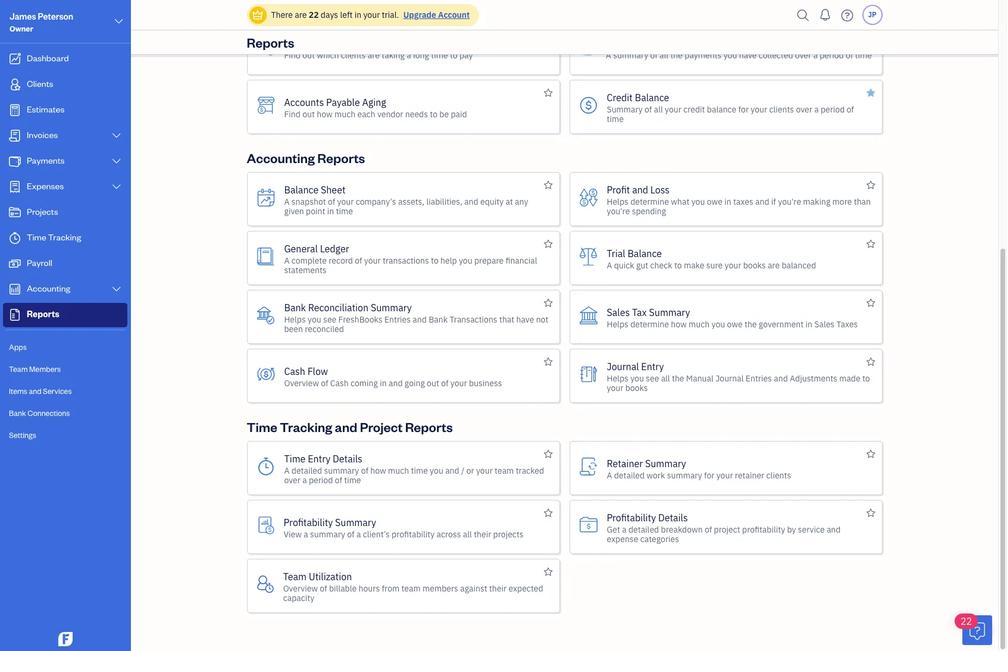 Task type: vqa. For each thing, say whether or not it's contained in the screenshot.
Update favorite status for Journal Entry IMAGE
yes



Task type: describe. For each thing, give the bounding box(es) containing it.
for inside retainer summary a detailed work summary for your retainer clients
[[705, 470, 715, 481]]

help
[[441, 255, 457, 266]]

needs
[[405, 109, 428, 119]]

across
[[437, 529, 461, 540]]

the for entry
[[672, 373, 685, 384]]

payable
[[326, 96, 360, 108]]

accounts for accounts payable aging
[[284, 96, 324, 108]]

project image
[[8, 207, 22, 219]]

financial
[[506, 255, 538, 266]]

billable
[[329, 583, 357, 594]]

from
[[382, 583, 400, 594]]

to inside journal entry helps you see all the manual journal entries and adjustments made to your books
[[863, 373, 871, 384]]

details inside profitability details get a detailed breakdown of project profitability by service and expense categories
[[659, 512, 688, 524]]

and inside profitability details get a detailed breakdown of project profitability by service and expense categories
[[827, 524, 841, 535]]

flow
[[308, 365, 328, 377]]

2 horizontal spatial bank
[[429, 314, 448, 325]]

reconciled
[[305, 324, 344, 334]]

0 vertical spatial are
[[295, 10, 307, 20]]

dashboard image
[[8, 53, 22, 65]]

payment image
[[8, 155, 22, 167]]

by
[[788, 524, 797, 535]]

jp
[[869, 10, 877, 19]]

period for balance
[[821, 104, 845, 115]]

their inside team utilization overview of billable hours from team members against their expected capacity
[[490, 583, 507, 594]]

been
[[284, 324, 303, 334]]

sales tax summary helps determine how much you owe the government in sales taxes
[[607, 306, 859, 330]]

update favorite status for accounts payable aging image
[[544, 86, 553, 100]]

balanced
[[782, 260, 817, 271]]

utilization
[[309, 571, 352, 583]]

loss
[[651, 184, 670, 196]]

all inside payments collected a summary of all the payments you have collected over a period of time
[[660, 50, 669, 60]]

time left / at the left
[[411, 465, 428, 476]]

timer image
[[8, 232, 22, 244]]

assets,
[[398, 196, 425, 207]]

detailed for time
[[292, 465, 322, 476]]

determine for loss
[[631, 196, 669, 207]]

taxes
[[837, 319, 859, 330]]

period for collected
[[820, 50, 844, 60]]

update favorite status for payments collected image
[[867, 27, 876, 41]]

a for general ledger
[[284, 255, 290, 266]]

payroll link
[[3, 252, 127, 276]]

credit
[[684, 104, 706, 115]]

expense image
[[8, 181, 22, 193]]

in inside balance sheet a snapshot of your company's assets, liabilities, and equity at any given point in time
[[327, 206, 334, 217]]

transactions
[[383, 255, 429, 266]]

the for collected
[[671, 50, 683, 60]]

retainer
[[735, 470, 765, 481]]

report image
[[8, 309, 22, 321]]

your inside the cash flow overview of cash coming in and going out of your business
[[451, 378, 467, 389]]

and inside the cash flow overview of cash coming in and going out of your business
[[389, 378, 403, 389]]

time for time tracking
[[27, 232, 46, 243]]

your inside journal entry helps you see all the manual journal entries and adjustments made to your books
[[607, 383, 624, 393]]

clients inside credit balance summary of all your credit balance for your clients over a period of time
[[770, 104, 795, 115]]

expense
[[607, 534, 639, 545]]

items
[[9, 387, 27, 396]]

clients link
[[3, 73, 127, 97]]

find inside accounts aging find out which clients are taking a long time to pay
[[284, 50, 301, 60]]

helps inside journal entry helps you see all the manual journal entries and adjustments made to your books
[[607, 373, 629, 384]]

profitability for profitability summary
[[284, 517, 333, 529]]

aging inside accounts aging find out which clients are taking a long time to pay
[[326, 37, 350, 49]]

summary inside profitability summary view a summary of a client's profitability across all their projects
[[335, 517, 376, 529]]

0 horizontal spatial you're
[[607, 206, 630, 217]]

payments for payments
[[27, 155, 65, 166]]

bank for connections
[[9, 409, 26, 418]]

at
[[506, 196, 513, 207]]

team members
[[9, 365, 61, 374]]

and left the loss
[[633, 184, 649, 196]]

apps link
[[3, 337, 127, 358]]

time inside time entry details a detailed summary of how much time you and / or your team tracked over a period of time
[[284, 453, 306, 465]]

james
[[10, 11, 36, 22]]

settings
[[9, 431, 36, 440]]

work
[[647, 470, 666, 481]]

time tracking and project reports
[[247, 419, 453, 435]]

that
[[500, 314, 515, 325]]

making
[[804, 196, 831, 207]]

overview for cash
[[284, 378, 319, 389]]

summary inside retainer summary a detailed work summary for your retainer clients
[[646, 458, 687, 470]]

make
[[684, 260, 705, 271]]

summary for tax
[[650, 306, 691, 318]]

1 vertical spatial journal
[[716, 373, 744, 384]]

get
[[607, 524, 621, 535]]

payments collected a summary of all the payments you have collected over a period of time
[[606, 37, 873, 60]]

books inside journal entry helps you see all the manual journal entries and adjustments made to your books
[[626, 383, 648, 393]]

of inside profitability summary view a summary of a client's profitability across all their projects
[[347, 529, 355, 540]]

helps for sales tax summary
[[607, 319, 629, 330]]

invoices
[[27, 129, 58, 141]]

out inside the cash flow overview of cash coming in and going out of your business
[[427, 378, 439, 389]]

22 inside dropdown button
[[961, 616, 973, 628]]

update favorite status for cash flow image
[[544, 355, 553, 369]]

team members link
[[3, 359, 127, 380]]

the inside sales tax summary helps determine how much you owe the government in sales taxes
[[745, 319, 757, 330]]

a for balance sheet
[[284, 196, 290, 207]]

main element
[[0, 0, 161, 652]]

money image
[[8, 258, 22, 270]]

there are 22 days left in your trial. upgrade account
[[271, 10, 470, 20]]

profitability details get a detailed breakdown of project profitability by service and expense categories
[[607, 512, 841, 545]]

and left if
[[756, 196, 770, 207]]

update favorite status for sales tax summary image
[[867, 296, 876, 310]]

your inside general ledger a complete record of your transactions to help you prepare financial statements
[[364, 255, 381, 266]]

client image
[[8, 79, 22, 91]]

resource center badge image
[[963, 616, 993, 646]]

sure
[[707, 260, 723, 271]]

entries inside bank reconciliation summary helps you see freshbooks entries and bank transactions that have not been reconciled
[[385, 314, 411, 325]]

time down time tracking and project reports
[[344, 475, 361, 486]]

to inside accounts aging find out which clients are taking a long time to pay
[[450, 50, 458, 60]]

your inside trial balance a quick gut check to make sure your books are balanced
[[725, 260, 742, 271]]

apps
[[9, 342, 27, 352]]

if
[[772, 196, 777, 207]]

bank reconciliation summary helps you see freshbooks entries and bank transactions that have not been reconciled
[[284, 302, 549, 334]]

team inside team utilization overview of billable hours from team members against their expected capacity
[[402, 583, 421, 594]]

view
[[284, 529, 302, 540]]

time entry details a detailed summary of how much time you and / or your team tracked over a period of time
[[284, 453, 544, 486]]

and left project
[[335, 419, 358, 435]]

days
[[321, 10, 338, 20]]

business
[[469, 378, 502, 389]]

time inside credit balance summary of all your credit balance for your clients over a period of time
[[607, 113, 624, 124]]

update favorite status for trial balance image
[[867, 237, 876, 251]]

update favorite status for time entry details image
[[544, 447, 553, 462]]

projects
[[27, 206, 58, 217]]

than
[[855, 196, 871, 207]]

helps for bank reconciliation summary
[[284, 314, 306, 325]]

your inside retainer summary a detailed work summary for your retainer clients
[[717, 470, 734, 481]]

to inside trial balance a quick gut check to make sure your books are balanced
[[675, 260, 682, 271]]

hours
[[359, 583, 380, 594]]

out inside accounts aging find out which clients are taking a long time to pay
[[303, 50, 315, 60]]

items and services
[[9, 387, 72, 396]]

expenses
[[27, 180, 64, 192]]

a inside accounts aging find out which clients are taking a long time to pay
[[407, 50, 411, 60]]

balance for accounts payable aging
[[635, 91, 670, 103]]

clients
[[27, 78, 53, 89]]

gut
[[637, 260, 649, 271]]

accounting link
[[3, 278, 127, 302]]

manual
[[687, 373, 714, 384]]

to inside general ledger a complete record of your transactions to help you prepare financial statements
[[431, 255, 439, 266]]

team for utilization
[[283, 571, 307, 583]]

credit balance summary of all your credit balance for your clients over a period of time
[[607, 91, 855, 124]]

equity
[[481, 196, 504, 207]]

a inside time entry details a detailed summary of how much time you and / or your team tracked over a period of time
[[303, 475, 307, 486]]

0 vertical spatial journal
[[607, 361, 639, 373]]

chevron large down image for invoices
[[111, 131, 122, 141]]

and inside journal entry helps you see all the manual journal entries and adjustments made to your books
[[774, 373, 788, 384]]

services
[[43, 387, 72, 396]]

you inside payments collected a summary of all the payments you have collected over a period of time
[[724, 50, 738, 60]]

find inside the accounts payable aging find out how much each vendor needs to be paid
[[284, 109, 301, 119]]

are inside trial balance a quick gut check to make sure your books are balanced
[[768, 260, 780, 271]]

a inside profitability details get a detailed breakdown of project profitability by service and expense categories
[[623, 524, 627, 535]]

time inside accounts aging find out which clients are taking a long time to pay
[[431, 50, 448, 60]]

of inside team utilization overview of billable hours from team members against their expected capacity
[[320, 583, 327, 594]]

update favorite status for bank reconciliation summary image
[[544, 296, 553, 310]]

1 horizontal spatial sales
[[815, 319, 835, 330]]

time inside balance sheet a snapshot of your company's assets, liabilities, and equity at any given point in time
[[336, 206, 353, 217]]

details inside time entry details a detailed summary of how much time you and / or your team tracked over a period of time
[[333, 453, 363, 465]]

estimates link
[[3, 98, 127, 123]]

aging inside the accounts payable aging find out how much each vendor needs to be paid
[[362, 96, 386, 108]]

balance sheet a snapshot of your company's assets, liabilities, and equity at any given point in time
[[284, 184, 529, 217]]

update favorite status for retainer summary image
[[867, 447, 876, 462]]

capacity
[[283, 593, 315, 604]]

taking
[[382, 50, 405, 60]]

credit
[[607, 91, 633, 103]]

summary inside profitability summary view a summary of a client's profitability across all their projects
[[310, 529, 345, 540]]

invoices link
[[3, 124, 127, 148]]

summary for reconciliation
[[371, 302, 412, 314]]

each
[[358, 109, 376, 119]]

profitability for profitability details
[[743, 524, 786, 535]]

over inside time entry details a detailed summary of how much time you and / or your team tracked over a period of time
[[284, 475, 301, 486]]

reconciliation
[[308, 302, 369, 314]]

reports down the there
[[247, 34, 295, 51]]

/
[[462, 465, 465, 476]]

a for payments collected
[[606, 50, 612, 60]]

of inside profitability details get a detailed breakdown of project profitability by service and expense categories
[[705, 524, 713, 535]]

all inside journal entry helps you see all the manual journal entries and adjustments made to your books
[[662, 373, 670, 384]]

profitability summary view a summary of a client's profitability across all their projects
[[284, 517, 524, 540]]

and inside balance sheet a snapshot of your company's assets, liabilities, and equity at any given point in time
[[465, 196, 479, 207]]

you inside journal entry helps you see all the manual journal entries and adjustments made to your books
[[631, 373, 644, 384]]

estimate image
[[8, 104, 22, 116]]

payroll
[[27, 257, 52, 269]]

made
[[840, 373, 861, 384]]

owe inside sales tax summary helps determine how much you owe the government in sales taxes
[[728, 319, 743, 330]]

balance
[[707, 104, 737, 115]]

dashboard
[[27, 52, 69, 64]]

how for tax
[[671, 319, 687, 330]]

of inside balance sheet a snapshot of your company's assets, liabilities, and equity at any given point in time
[[328, 196, 335, 207]]

transactions
[[450, 314, 498, 325]]

a inside credit balance summary of all your credit balance for your clients over a period of time
[[815, 104, 819, 115]]

ledger
[[320, 243, 349, 255]]

see inside bank reconciliation summary helps you see freshbooks entries and bank transactions that have not been reconciled
[[323, 314, 337, 325]]

time inside payments collected a summary of all the payments you have collected over a period of time
[[856, 50, 873, 60]]

trial
[[607, 247, 626, 259]]

all inside profitability summary view a summary of a client's profitability across all their projects
[[463, 529, 472, 540]]

reports inside main element
[[27, 309, 59, 320]]

for inside credit balance summary of all your credit balance for your clients over a period of time
[[739, 104, 749, 115]]

search image
[[794, 6, 813, 24]]

in inside profit and loss helps determine what you owe in taxes and if you're making more than you're spending
[[725, 196, 732, 207]]

entry for journal
[[642, 361, 664, 373]]

point
[[306, 206, 325, 217]]

freshbooks image
[[56, 633, 75, 647]]

in right left
[[355, 10, 362, 20]]

retainer summary a detailed work summary for your retainer clients
[[607, 458, 792, 481]]

profitability for profitability summary
[[392, 529, 435, 540]]



Task type: locate. For each thing, give the bounding box(es) containing it.
update favorite status for journal entry image
[[867, 355, 876, 369]]

tracking inside main element
[[48, 232, 81, 243]]

in inside sales tax summary helps determine how much you owe the government in sales taxes
[[806, 319, 813, 330]]

summary right tax on the right top of the page
[[650, 306, 691, 318]]

and inside main element
[[29, 387, 41, 396]]

detailed inside time entry details a detailed summary of how much time you and / or your team tracked over a period of time
[[292, 465, 322, 476]]

for left retainer
[[705, 470, 715, 481]]

0 horizontal spatial details
[[333, 453, 363, 465]]

service
[[799, 524, 825, 535]]

trial balance a quick gut check to make sure your books are balanced
[[607, 247, 817, 271]]

how inside time entry details a detailed summary of how much time you and / or your team tracked over a period of time
[[371, 465, 386, 476]]

1 vertical spatial entries
[[746, 373, 772, 384]]

overview for team
[[283, 583, 318, 594]]

bank inside main element
[[9, 409, 26, 418]]

update favorite status for profitability summary image
[[544, 506, 553, 521]]

sales left taxes
[[815, 319, 835, 330]]

0 horizontal spatial sales
[[607, 306, 630, 318]]

2 horizontal spatial time
[[284, 453, 306, 465]]

1 vertical spatial accounting
[[27, 283, 70, 294]]

summary inside payments collected a summary of all the payments you have collected over a period of time
[[614, 50, 649, 60]]

all right across
[[463, 529, 472, 540]]

estimates
[[27, 104, 65, 115]]

to left be at the top left of page
[[430, 109, 438, 119]]

summary inside time entry details a detailed summary of how much time you and / or your team tracked over a period of time
[[324, 465, 359, 476]]

team right from
[[402, 583, 421, 594]]

spending
[[632, 206, 667, 217]]

over inside payments collected a summary of all the payments you have collected over a period of time
[[796, 50, 812, 60]]

1 horizontal spatial see
[[646, 373, 660, 384]]

period inside credit balance summary of all your credit balance for your clients over a period of time
[[821, 104, 845, 115]]

0 vertical spatial out
[[303, 50, 315, 60]]

time for time tracking and project reports
[[247, 419, 278, 435]]

go to help image
[[838, 6, 857, 24]]

accounting down the payroll
[[27, 283, 70, 294]]

profitability up get
[[607, 512, 656, 524]]

government
[[759, 319, 804, 330]]

out inside the accounts payable aging find out how much each vendor needs to be paid
[[303, 109, 315, 119]]

much up the manual
[[689, 319, 710, 330]]

and inside time entry details a detailed summary of how much time you and / or your team tracked over a period of time
[[446, 465, 460, 476]]

2 accounts from the top
[[284, 96, 324, 108]]

chevron large down image for expenses
[[111, 182, 122, 192]]

entry inside time entry details a detailed summary of how much time you and / or your team tracked over a period of time
[[308, 453, 331, 465]]

time down "update favorite status for payments collected" icon at the top of page
[[856, 50, 873, 60]]

update favorite status for team utilization image
[[544, 565, 553, 580]]

dashboard link
[[3, 47, 127, 71]]

helps inside profit and loss helps determine what you owe in taxes and if you're making more than you're spending
[[607, 196, 629, 207]]

see
[[323, 314, 337, 325], [646, 373, 660, 384]]

journal down tax on the right top of the page
[[607, 361, 639, 373]]

time inside main element
[[27, 232, 46, 243]]

overview
[[284, 378, 319, 389], [283, 583, 318, 594]]

much for aging
[[335, 109, 356, 119]]

pay
[[460, 50, 473, 60]]

1 vertical spatial bank
[[429, 314, 448, 325]]

details
[[333, 453, 363, 465], [659, 512, 688, 524]]

0 vertical spatial chevron large down image
[[111, 131, 122, 141]]

taxes
[[734, 196, 754, 207]]

summary inside retainer summary a detailed work summary for your retainer clients
[[667, 470, 703, 481]]

team for members
[[9, 365, 28, 374]]

accounts left payable
[[284, 96, 324, 108]]

tracking for time tracking and project reports
[[280, 419, 332, 435]]

paid
[[451, 109, 467, 119]]

freshbooks
[[339, 314, 383, 325]]

overview down utilization
[[283, 583, 318, 594]]

over inside credit balance summary of all your credit balance for your clients over a period of time
[[797, 104, 813, 115]]

you inside sales tax summary helps determine how much you owe the government in sales taxes
[[712, 319, 726, 330]]

1 vertical spatial chevron large down image
[[111, 157, 122, 166]]

out
[[303, 50, 315, 60], [303, 109, 315, 119], [427, 378, 439, 389]]

helps for profit and loss
[[607, 196, 629, 207]]

payments
[[606, 37, 649, 49], [27, 155, 65, 166]]

tracking for time tracking
[[48, 232, 81, 243]]

reports
[[247, 34, 295, 51], [318, 150, 365, 166], [27, 309, 59, 320], [405, 419, 453, 435]]

aging up each
[[362, 96, 386, 108]]

1 horizontal spatial accounting
[[247, 150, 315, 166]]

a
[[407, 50, 411, 60], [814, 50, 818, 60], [815, 104, 819, 115], [303, 475, 307, 486], [623, 524, 627, 535], [304, 529, 308, 540], [357, 529, 361, 540]]

0 vertical spatial for
[[739, 104, 749, 115]]

0 vertical spatial entries
[[385, 314, 411, 325]]

all left the credit
[[654, 104, 663, 115]]

much inside the accounts payable aging find out how much each vendor needs to be paid
[[335, 109, 356, 119]]

how for payable
[[317, 109, 333, 119]]

sales left tax on the right top of the page
[[607, 306, 630, 318]]

1 vertical spatial have
[[517, 314, 534, 325]]

payments left collected
[[606, 37, 649, 49]]

a inside time entry details a detailed summary of how much time you and / or your team tracked over a period of time
[[284, 465, 290, 476]]

0 vertical spatial over
[[796, 50, 812, 60]]

0 horizontal spatial profitability
[[284, 517, 333, 529]]

1 vertical spatial balance
[[284, 184, 319, 196]]

find left which
[[284, 50, 301, 60]]

summary right view
[[310, 529, 345, 540]]

1 vertical spatial see
[[646, 373, 660, 384]]

over for payments collected
[[796, 50, 812, 60]]

a inside balance sheet a snapshot of your company's assets, liabilities, and equity at any given point in time
[[284, 196, 290, 207]]

bank connections
[[9, 409, 70, 418]]

2 vertical spatial period
[[309, 475, 333, 486]]

summary up client's
[[335, 517, 376, 529]]

quick
[[615, 260, 635, 271]]

tracking down flow
[[280, 419, 332, 435]]

owe
[[707, 196, 723, 207], [728, 319, 743, 330]]

entry down time tracking and project reports
[[308, 453, 331, 465]]

owner
[[10, 24, 33, 33]]

how up the manual
[[671, 319, 687, 330]]

0 vertical spatial period
[[820, 50, 844, 60]]

crown image
[[252, 9, 264, 21]]

profitability left by
[[743, 524, 786, 535]]

or
[[467, 465, 475, 476]]

1 horizontal spatial bank
[[284, 302, 306, 314]]

2 vertical spatial much
[[388, 465, 409, 476]]

summary right work
[[667, 470, 703, 481]]

how down payable
[[317, 109, 333, 119]]

determine for summary
[[631, 319, 669, 330]]

22
[[309, 10, 319, 20], [961, 616, 973, 628]]

profitability inside profitability summary view a summary of a client's profitability across all their projects
[[392, 529, 435, 540]]

1 horizontal spatial details
[[659, 512, 688, 524]]

1 vertical spatial overview
[[283, 583, 318, 594]]

1 vertical spatial 22
[[961, 616, 973, 628]]

a inside retainer summary a detailed work summary for your retainer clients
[[607, 470, 613, 481]]

you inside general ledger a complete record of your transactions to help you prepare financial statements
[[459, 255, 473, 266]]

0 horizontal spatial how
[[317, 109, 333, 119]]

time down credit at the right of page
[[607, 113, 624, 124]]

projects link
[[3, 201, 127, 225]]

upgrade account link
[[401, 10, 470, 20]]

1 vertical spatial clients
[[770, 104, 795, 115]]

see left the manual
[[646, 373, 660, 384]]

summary up credit at the right of page
[[614, 50, 649, 60]]

balance right credit at the right of page
[[635, 91, 670, 103]]

accounts for accounts aging
[[284, 37, 324, 49]]

team inside team utilization overview of billable hours from team members against their expected capacity
[[283, 571, 307, 583]]

long
[[413, 50, 429, 60]]

2 chevron large down image from the top
[[111, 157, 122, 166]]

and left the equity
[[465, 196, 479, 207]]

a inside trial balance a quick gut check to make sure your books are balanced
[[607, 260, 613, 271]]

summary down credit at the right of page
[[607, 104, 643, 115]]

the left the manual
[[672, 373, 685, 384]]

chevron large down image down the invoices link
[[111, 157, 122, 166]]

your inside balance sheet a snapshot of your company's assets, liabilities, and equity at any given point in time
[[337, 196, 354, 207]]

0 horizontal spatial for
[[705, 470, 715, 481]]

clients inside retainer summary a detailed work summary for your retainer clients
[[767, 470, 792, 481]]

find
[[284, 50, 301, 60], [284, 109, 301, 119]]

1 determine from the top
[[631, 196, 669, 207]]

summary inside sales tax summary helps determine how much you owe the government in sales taxes
[[650, 306, 691, 318]]

cash left flow
[[284, 365, 305, 377]]

to left help
[[431, 255, 439, 266]]

all inside credit balance summary of all your credit balance for your clients over a period of time
[[654, 104, 663, 115]]

reports up time entry details a detailed summary of how much time you and / or your team tracked over a period of time
[[405, 419, 453, 435]]

retainer
[[607, 458, 643, 470]]

update favorite status for profit and loss image
[[867, 178, 876, 192]]

2 vertical spatial time
[[284, 453, 306, 465]]

to inside the accounts payable aging find out how much each vendor needs to be paid
[[430, 109, 438, 119]]

and left going
[[389, 378, 403, 389]]

1 horizontal spatial payments
[[606, 37, 649, 49]]

bank left transactions
[[429, 314, 448, 325]]

client's
[[363, 529, 390, 540]]

2 vertical spatial over
[[284, 475, 301, 486]]

prepare
[[475, 255, 504, 266]]

accounts payable aging find out how much each vendor needs to be paid
[[284, 96, 467, 119]]

1 horizontal spatial entries
[[746, 373, 772, 384]]

determine down tax on the right top of the page
[[631, 319, 669, 330]]

have inside bank reconciliation summary helps you see freshbooks entries and bank transactions that have not been reconciled
[[517, 314, 534, 325]]

determine inside profit and loss helps determine what you owe in taxes and if you're making more than you're spending
[[631, 196, 669, 207]]

1 find from the top
[[284, 50, 301, 60]]

collected
[[651, 37, 691, 49]]

determine
[[631, 196, 669, 207], [631, 319, 669, 330]]

how
[[317, 109, 333, 119], [671, 319, 687, 330], [371, 465, 386, 476]]

bank down items
[[9, 409, 26, 418]]

2 vertical spatial balance
[[628, 247, 662, 259]]

0 vertical spatial sales
[[607, 306, 630, 318]]

you inside profit and loss helps determine what you owe in taxes and if you're making more than you're spending
[[692, 196, 705, 207]]

are left taking
[[368, 50, 380, 60]]

2 determine from the top
[[631, 319, 669, 330]]

much
[[335, 109, 356, 119], [689, 319, 710, 330], [388, 465, 409, 476]]

0 vertical spatial team
[[495, 465, 514, 476]]

bank for reconciliation
[[284, 302, 306, 314]]

0 vertical spatial clients
[[341, 50, 366, 60]]

overview down flow
[[284, 378, 319, 389]]

cash
[[284, 365, 305, 377], [330, 378, 349, 389]]

1 vertical spatial are
[[368, 50, 380, 60]]

2 vertical spatial the
[[672, 373, 685, 384]]

you inside time entry details a detailed summary of how much time you and / or your team tracked over a period of time
[[430, 465, 444, 476]]

team inside main element
[[9, 365, 28, 374]]

books inside trial balance a quick gut check to make sure your books are balanced
[[744, 260, 766, 271]]

1 horizontal spatial tracking
[[280, 419, 332, 435]]

see down reconciliation
[[323, 314, 337, 325]]

team
[[495, 465, 514, 476], [402, 583, 421, 594]]

determine inside sales tax summary helps determine how much you owe the government in sales taxes
[[631, 319, 669, 330]]

0 vertical spatial have
[[740, 50, 757, 60]]

going
[[405, 378, 425, 389]]

1 vertical spatial determine
[[631, 319, 669, 330]]

2 horizontal spatial are
[[768, 260, 780, 271]]

details up the breakdown
[[659, 512, 688, 524]]

adjustments
[[790, 373, 838, 384]]

0 horizontal spatial entry
[[308, 453, 331, 465]]

statements
[[284, 265, 327, 275]]

in inside the cash flow overview of cash coming in and going out of your business
[[380, 378, 387, 389]]

notifications image
[[816, 3, 835, 27]]

breakdown
[[661, 524, 703, 535]]

update favorite status for general ledger image
[[544, 237, 553, 251]]

are left "balanced"
[[768, 260, 780, 271]]

1 vertical spatial cash
[[330, 378, 349, 389]]

entries right freshbooks
[[385, 314, 411, 325]]

chevron large down image down estimates link
[[111, 131, 122, 141]]

to left pay
[[450, 50, 458, 60]]

much for summary
[[689, 319, 710, 330]]

period inside time entry details a detailed summary of how much time you and / or your team tracked over a period of time
[[309, 475, 333, 486]]

team left tracked
[[495, 465, 514, 476]]

0 vertical spatial chevron large down image
[[114, 14, 124, 29]]

0 horizontal spatial profitability
[[392, 529, 435, 540]]

owe left taxes
[[707, 196, 723, 207]]

invoice image
[[8, 130, 22, 142]]

0 vertical spatial books
[[744, 260, 766, 271]]

1 vertical spatial sales
[[815, 319, 835, 330]]

payments
[[685, 50, 722, 60]]

more
[[833, 196, 853, 207]]

1 vertical spatial owe
[[728, 319, 743, 330]]

entries inside journal entry helps you see all the manual journal entries and adjustments made to your books
[[746, 373, 772, 384]]

you inside bank reconciliation summary helps you see freshbooks entries and bank transactions that have not been reconciled
[[308, 314, 322, 325]]

balance inside credit balance summary of all your credit balance for your clients over a period of time
[[635, 91, 670, 103]]

0 vertical spatial team
[[9, 365, 28, 374]]

profitability up view
[[284, 517, 333, 529]]

see inside journal entry helps you see all the manual journal entries and adjustments made to your books
[[646, 373, 660, 384]]

and left / at the left
[[446, 465, 460, 476]]

0 horizontal spatial owe
[[707, 196, 723, 207]]

0 vertical spatial bank
[[284, 302, 306, 314]]

update favorite status for profitability details image
[[867, 506, 876, 521]]

accounts up which
[[284, 37, 324, 49]]

accounting for accounting reports
[[247, 150, 315, 166]]

and inside bank reconciliation summary helps you see freshbooks entries and bank transactions that have not been reconciled
[[413, 314, 427, 325]]

for right balance
[[739, 104, 749, 115]]

2 vertical spatial out
[[427, 378, 439, 389]]

entry down tax on the right top of the page
[[642, 361, 664, 373]]

update favorite status for balance sheet image
[[544, 178, 553, 192]]

summary for balance
[[607, 104, 643, 115]]

1 vertical spatial much
[[689, 319, 710, 330]]

summary
[[614, 50, 649, 60], [324, 465, 359, 476], [667, 470, 703, 481], [310, 529, 345, 540]]

out right going
[[427, 378, 439, 389]]

vendor
[[378, 109, 403, 119]]

0 horizontal spatial much
[[335, 109, 356, 119]]

which
[[317, 50, 339, 60]]

journal entry helps you see all the manual journal entries and adjustments made to your books
[[607, 361, 871, 393]]

all left the manual
[[662, 373, 670, 384]]

0 horizontal spatial accounting
[[27, 283, 70, 294]]

their inside profitability summary view a summary of a client's profitability across all their projects
[[474, 529, 492, 540]]

22 button
[[955, 614, 993, 646]]

1 horizontal spatial have
[[740, 50, 757, 60]]

have left not on the right of the page
[[517, 314, 534, 325]]

over for credit balance
[[797, 104, 813, 115]]

balance inside balance sheet a snapshot of your company's assets, liabilities, and equity at any given point in time
[[284, 184, 319, 196]]

0 horizontal spatial payments
[[27, 155, 65, 166]]

1 horizontal spatial for
[[739, 104, 749, 115]]

profitability inside profitability details get a detailed breakdown of project profitability by service and expense categories
[[743, 524, 786, 535]]

bank up been
[[284, 302, 306, 314]]

update favorite status for credit balance image
[[867, 86, 876, 100]]

much down project
[[388, 465, 409, 476]]

the down collected
[[671, 50, 683, 60]]

0 horizontal spatial journal
[[607, 361, 639, 373]]

payments inside payments collected a summary of all the payments you have collected over a period of time
[[606, 37, 649, 49]]

balance up gut
[[628, 247, 662, 259]]

1 horizontal spatial 22
[[961, 616, 973, 628]]

2 vertical spatial clients
[[767, 470, 792, 481]]

0 horizontal spatial cash
[[284, 365, 305, 377]]

have left collected
[[740, 50, 757, 60]]

chevron large down image for payments
[[111, 157, 122, 166]]

trial.
[[382, 10, 399, 20]]

1 vertical spatial chevron large down image
[[111, 182, 122, 192]]

profitability for profitability details
[[607, 512, 656, 524]]

time down sheet
[[336, 206, 353, 217]]

time tracking link
[[3, 226, 127, 251]]

owe inside profit and loss helps determine what you owe in taxes and if you're making more than you're spending
[[707, 196, 723, 207]]

0 horizontal spatial 22
[[309, 10, 319, 20]]

1 vertical spatial time
[[247, 419, 278, 435]]

entries left adjustments
[[746, 373, 772, 384]]

general ledger a complete record of your transactions to help you prepare financial statements
[[284, 243, 538, 275]]

over
[[796, 50, 812, 60], [797, 104, 813, 115], [284, 475, 301, 486]]

tracked
[[516, 465, 544, 476]]

1 vertical spatial tracking
[[280, 419, 332, 435]]

0 horizontal spatial entries
[[385, 314, 411, 325]]

0 vertical spatial entry
[[642, 361, 664, 373]]

projects
[[494, 529, 524, 540]]

summary up freshbooks
[[371, 302, 412, 314]]

update favorite status for accounts aging image
[[544, 27, 553, 41]]

in right "coming"
[[380, 378, 387, 389]]

chevron large down image
[[111, 131, 122, 141], [111, 157, 122, 166]]

0 horizontal spatial team
[[402, 583, 421, 594]]

tracking down projects link
[[48, 232, 81, 243]]

all down collected
[[660, 50, 669, 60]]

1 accounts from the top
[[284, 37, 324, 49]]

helps inside sales tax summary helps determine how much you owe the government in sales taxes
[[607, 319, 629, 330]]

1 horizontal spatial cash
[[330, 378, 349, 389]]

0 vertical spatial cash
[[284, 365, 305, 377]]

how down project
[[371, 465, 386, 476]]

0 vertical spatial much
[[335, 109, 356, 119]]

detailed inside profitability details get a detailed breakdown of project profitability by service and expense categories
[[629, 524, 659, 535]]

0 vertical spatial find
[[284, 50, 301, 60]]

1 horizontal spatial owe
[[728, 319, 743, 330]]

1 vertical spatial their
[[490, 583, 507, 594]]

be
[[440, 109, 449, 119]]

accounts inside the accounts payable aging find out how much each vendor needs to be paid
[[284, 96, 324, 108]]

chevron large down image inside accounting link
[[111, 285, 122, 294]]

balance for general ledger
[[628, 247, 662, 259]]

1 horizontal spatial team
[[495, 465, 514, 476]]

accounting for accounting
[[27, 283, 70, 294]]

profitability inside profitability summary view a summary of a client's profitability across all their projects
[[284, 517, 333, 529]]

1 horizontal spatial you're
[[779, 196, 802, 207]]

out up accounting reports
[[303, 109, 315, 119]]

1 vertical spatial find
[[284, 109, 301, 119]]

a for retainer summary
[[607, 470, 613, 481]]

account
[[438, 10, 470, 20]]

0 vertical spatial time
[[27, 232, 46, 243]]

the inside payments collected a summary of all the payments you have collected over a period of time
[[671, 50, 683, 60]]

general
[[284, 243, 318, 255]]

chevron large down image
[[114, 14, 124, 29], [111, 182, 122, 192], [111, 285, 122, 294]]

reports right report icon
[[27, 309, 59, 320]]

upgrade
[[404, 10, 436, 20]]

owe left the government
[[728, 319, 743, 330]]

balance up snapshot
[[284, 184, 319, 196]]

team
[[9, 365, 28, 374], [283, 571, 307, 583]]

you're right if
[[779, 196, 802, 207]]

james peterson owner
[[10, 11, 73, 33]]

peterson
[[38, 11, 73, 22]]

for
[[739, 104, 749, 115], [705, 470, 715, 481]]

1 vertical spatial accounts
[[284, 96, 324, 108]]

collected
[[759, 50, 794, 60]]

determine down the loss
[[631, 196, 669, 207]]

items and services link
[[3, 381, 127, 402]]

a
[[606, 50, 612, 60], [284, 196, 290, 207], [284, 255, 290, 266], [607, 260, 613, 271], [284, 465, 290, 476], [607, 470, 613, 481]]

and left transactions
[[413, 314, 427, 325]]

1 horizontal spatial entry
[[642, 361, 664, 373]]

company's
[[356, 196, 396, 207]]

0 vertical spatial aging
[[326, 37, 350, 49]]

and right the service
[[827, 524, 841, 535]]

overview inside team utilization overview of billable hours from team members against their expected capacity
[[283, 583, 318, 594]]

0 vertical spatial balance
[[635, 91, 670, 103]]

settings link
[[3, 425, 127, 446]]

0 vertical spatial details
[[333, 453, 363, 465]]

1 horizontal spatial how
[[371, 465, 386, 476]]

chart image
[[8, 284, 22, 295]]

chevron large down image for accounting
[[111, 285, 122, 294]]

profitability
[[607, 512, 656, 524], [284, 517, 333, 529]]

a for trial balance
[[607, 260, 613, 271]]

check
[[651, 260, 673, 271]]

2 find from the top
[[284, 109, 301, 119]]

summary down time tracking and project reports
[[324, 465, 359, 476]]

detailed for profitability
[[629, 524, 659, 535]]

much inside time entry details a detailed summary of how much time you and / or your team tracked over a period of time
[[388, 465, 409, 476]]

1 chevron large down image from the top
[[111, 131, 122, 141]]

0 vertical spatial their
[[474, 529, 492, 540]]

entry for time
[[308, 453, 331, 465]]

in left taxes
[[725, 196, 732, 207]]

payments inside main element
[[27, 155, 65, 166]]

1 vertical spatial how
[[671, 319, 687, 330]]

time
[[431, 50, 448, 60], [856, 50, 873, 60], [607, 113, 624, 124], [336, 206, 353, 217], [411, 465, 428, 476], [344, 475, 361, 486]]

find up accounting reports
[[284, 109, 301, 119]]

1 vertical spatial details
[[659, 512, 688, 524]]

and left adjustments
[[774, 373, 788, 384]]

a inside payments collected a summary of all the payments you have collected over a period of time
[[814, 50, 818, 60]]

connections
[[28, 409, 70, 418]]

clients inside accounts aging find out which clients are taking a long time to pay
[[341, 50, 366, 60]]

left
[[340, 10, 353, 20]]

balance
[[635, 91, 670, 103], [284, 184, 319, 196], [628, 247, 662, 259]]

time tracking
[[27, 232, 81, 243]]

how inside the accounts payable aging find out how much each vendor needs to be paid
[[317, 109, 333, 119]]

to right made
[[863, 373, 871, 384]]

their left projects
[[474, 529, 492, 540]]

clients down collected
[[770, 104, 795, 115]]

of inside general ledger a complete record of your transactions to help you prepare financial statements
[[355, 255, 362, 266]]

clients right which
[[341, 50, 366, 60]]

reports up sheet
[[318, 150, 365, 166]]

detailed
[[292, 465, 322, 476], [615, 470, 645, 481], [629, 524, 659, 535]]

much down payable
[[335, 109, 356, 119]]

team up items
[[9, 365, 28, 374]]

1 vertical spatial period
[[821, 104, 845, 115]]

period inside payments collected a summary of all the payments you have collected over a period of time
[[820, 50, 844, 60]]

team inside time entry details a detailed summary of how much time you and / or your team tracked over a period of time
[[495, 465, 514, 476]]

are inside accounts aging find out which clients are taking a long time to pay
[[368, 50, 380, 60]]

0 horizontal spatial team
[[9, 365, 28, 374]]

profitability left across
[[392, 529, 435, 540]]

detailed inside retainer summary a detailed work summary for your retainer clients
[[615, 470, 645, 481]]

your inside time entry details a detailed summary of how much time you and / or your team tracked over a period of time
[[476, 465, 493, 476]]

0 horizontal spatial see
[[323, 314, 337, 325]]

given
[[284, 206, 304, 217]]

1 horizontal spatial time
[[247, 419, 278, 435]]

1 vertical spatial books
[[626, 383, 648, 393]]

journal right the manual
[[716, 373, 744, 384]]

payments for payments collected a summary of all the payments you have collected over a period of time
[[606, 37, 649, 49]]

have inside payments collected a summary of all the payments you have collected over a period of time
[[740, 50, 757, 60]]

to left make
[[675, 260, 682, 271]]

their right against
[[490, 583, 507, 594]]

1 vertical spatial for
[[705, 470, 715, 481]]

categories
[[641, 534, 680, 545]]



